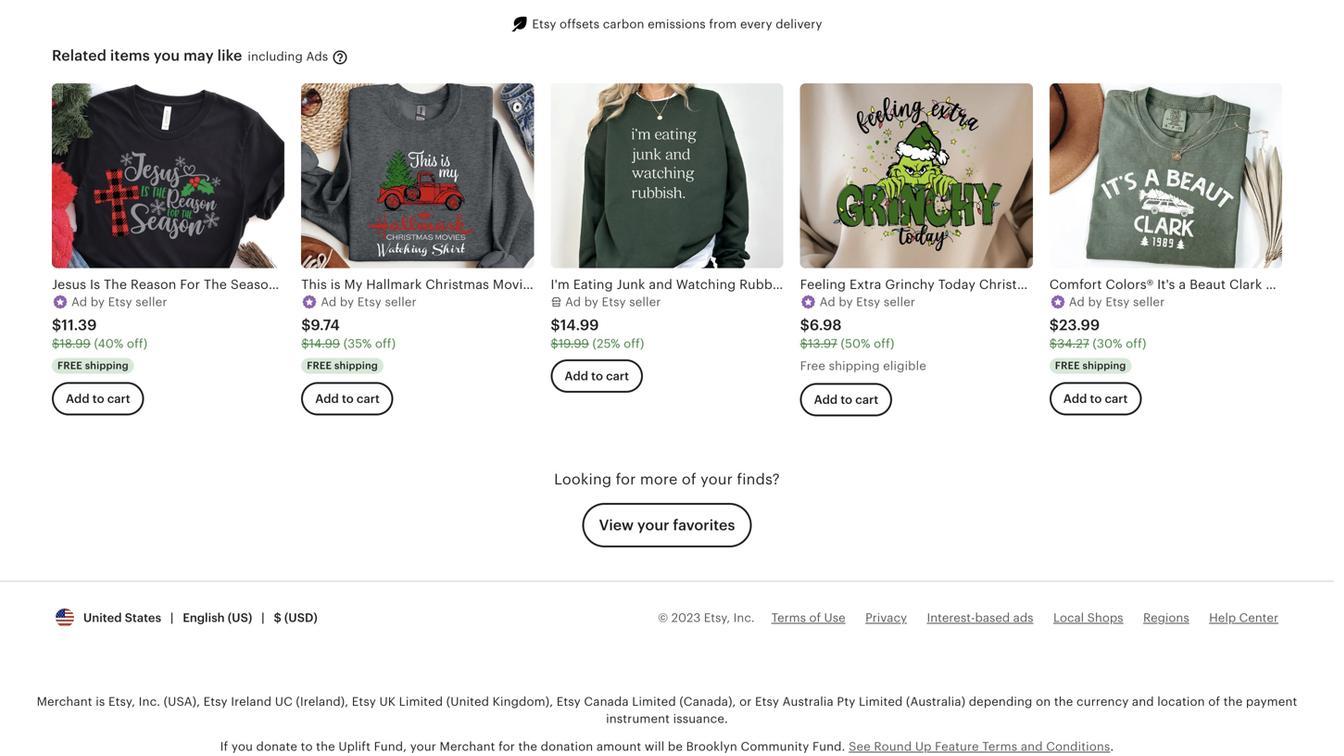 Task type: vqa. For each thing, say whether or not it's contained in the screenshot.


Task type: describe. For each thing, give the bounding box(es) containing it.
us image
[[56, 609, 74, 627]]

looking for more of your finds?
[[554, 471, 780, 488]]

$ 23.99 $ 34.27 (30% off) free shipping
[[1050, 317, 1147, 372]]

add to cart button for 23.99
[[1050, 382, 1142, 416]]

is
[[96, 695, 105, 709]]

shipping for 11.39
[[85, 360, 129, 372]]

add to cart button for 9.74
[[301, 382, 394, 416]]

34.27
[[1058, 337, 1090, 351]]

on
[[1036, 695, 1051, 709]]

etsy up $ 6.98 $ 13.97 (50% off) free shipping eligible
[[856, 295, 881, 309]]

a d b y etsy seller for 23.99
[[1069, 295, 1165, 309]]

your inside "link"
[[638, 517, 670, 534]]

this is my hallmark christmas movie watching sweatshirt, hallmark long sleeve tee, hallmark sweatshirt, unisex christmas gift sweatshirt image
[[301, 83, 534, 268]]

related items you may like including ads
[[52, 47, 332, 64]]

(ireland),
[[296, 695, 349, 709]]

etsy right or in the bottom of the page
[[755, 695, 779, 709]]

9.74
[[311, 317, 340, 334]]

seller for 6.98
[[884, 295, 916, 309]]

23.99
[[1059, 317, 1100, 334]]

location
[[1158, 695, 1205, 709]]

1 limited from the left
[[399, 695, 443, 709]]

0 vertical spatial your
[[701, 471, 733, 488]]

off) for 6.98
[[874, 337, 895, 351]]

(united
[[446, 695, 489, 709]]

y for 11.39
[[98, 295, 105, 309]]

6.98
[[810, 317, 842, 334]]

etsy, for 2023
[[704, 611, 731, 625]]

(usd)
[[284, 611, 318, 625]]

etsy left 'canada'
[[557, 695, 581, 709]]

interest-
[[927, 611, 975, 625]]

(35%
[[344, 337, 372, 351]]

to for 23.99
[[1090, 392, 1102, 406]]

or
[[740, 695, 752, 709]]

canada
[[584, 695, 629, 709]]

issuance.
[[673, 712, 728, 726]]

b for 11.39
[[91, 295, 98, 309]]

etsy right (usa),
[[204, 695, 228, 709]]

based
[[975, 611, 1010, 625]]

merchant is etsy, inc. (usa), etsy ireland uc (ireland), etsy uk limited (united kingdom), etsy canada limited (canada), or etsy australia pty limited (australia) depending on the currency and location of the payment instrument issuance.
[[37, 695, 1298, 726]]

(25%
[[593, 337, 621, 351]]

2 | from the left
[[261, 611, 265, 625]]

13.97
[[808, 337, 838, 351]]

$ 11.39 $ 18.99 (40% off) free shipping
[[52, 317, 148, 372]]

add for 9.74
[[315, 392, 339, 406]]

local
[[1054, 611, 1084, 625]]

privacy
[[866, 611, 907, 625]]

instrument
[[606, 712, 670, 726]]

add for 23.99
[[1064, 392, 1087, 406]]

d for 23.99
[[1077, 295, 1085, 309]]

(40%
[[94, 337, 124, 351]]

etsy offsets carbon emissions from every delivery
[[532, 17, 823, 31]]

ads
[[1014, 611, 1034, 625]]

view your favorites
[[599, 517, 735, 534]]

cart for 23.99
[[1105, 392, 1128, 406]]

etsy up (40%
[[108, 295, 132, 309]]

united
[[83, 611, 122, 625]]

add to cart button for 11.39
[[52, 382, 144, 416]]

add to cart for 11.39
[[66, 392, 130, 406]]

to for 6.98
[[841, 393, 853, 407]]

ireland
[[231, 695, 272, 709]]

inc. for 2023
[[734, 611, 755, 625]]

eligible
[[883, 359, 927, 373]]

d for 11.39
[[79, 295, 87, 309]]

seller for 14.99
[[629, 295, 661, 309]]

regions
[[1144, 611, 1190, 625]]

comfort colors® it's a beaut clark shirt, funny christmas shirt, griswold christmas shirt, family christmas vacation shirt, holiday vacation image
[[1050, 83, 1283, 268]]

d for 6.98
[[828, 295, 836, 309]]

add to cart button down (25%
[[551, 360, 643, 393]]

items
[[110, 47, 150, 64]]

14.99 inside $ 14.99 $ 19.99 (25% off)
[[560, 317, 599, 334]]

terms of use link
[[772, 611, 846, 625]]

(canada),
[[680, 695, 736, 709]]

y for 9.74
[[348, 295, 354, 309]]

add to cart for 23.99
[[1064, 392, 1128, 406]]

help
[[1210, 611, 1236, 625]]

help center
[[1210, 611, 1279, 625]]

shops
[[1088, 611, 1124, 625]]

off) for 11.39
[[127, 337, 148, 351]]

a d b y etsy seller for 11.39
[[71, 295, 167, 309]]

favorites
[[673, 517, 735, 534]]

local shops
[[1054, 611, 1124, 625]]

pty
[[837, 695, 856, 709]]

cart for 9.74
[[357, 392, 380, 406]]

terms
[[772, 611, 806, 625]]

local shops link
[[1054, 611, 1124, 625]]

use
[[824, 611, 846, 625]]

free for 9.74
[[307, 360, 332, 372]]

uc
[[275, 695, 293, 709]]

terms of use
[[772, 611, 846, 625]]

18.99
[[60, 337, 91, 351]]

offsets
[[560, 17, 600, 31]]

may
[[184, 47, 214, 64]]

y for 14.99
[[592, 295, 599, 309]]

help center link
[[1210, 611, 1279, 625]]

ads
[[306, 49, 328, 63]]

including
[[248, 49, 303, 63]]

y for 23.99
[[1096, 295, 1103, 309]]

currency
[[1077, 695, 1129, 709]]

b for 9.74
[[340, 295, 348, 309]]

uk
[[379, 695, 396, 709]]

cart for 6.98
[[856, 393, 879, 407]]

19.99
[[559, 337, 589, 351]]

©
[[658, 611, 668, 625]]

add for 11.39
[[66, 392, 90, 406]]

3 limited from the left
[[859, 695, 903, 709]]

to for 9.74
[[342, 392, 354, 406]]

add down 19.99
[[565, 369, 588, 383]]

a for 9.74
[[321, 295, 329, 309]]

a d b y etsy seller for 14.99
[[565, 295, 661, 309]]

a d b y etsy seller for 6.98
[[820, 295, 916, 309]]

(30%
[[1093, 337, 1123, 351]]

for
[[616, 471, 636, 488]]



Task type: locate. For each thing, give the bounding box(es) containing it.
1 horizontal spatial of
[[809, 611, 821, 625]]

0 horizontal spatial |
[[170, 611, 174, 625]]

$ 14.99 $ 19.99 (25% off)
[[551, 317, 644, 351]]

4 a from the left
[[820, 295, 828, 309]]

shipping down (50%
[[829, 359, 880, 373]]

11.39
[[61, 317, 97, 334]]

add down 34.27
[[1064, 392, 1087, 406]]

5 y from the left
[[1096, 295, 1103, 309]]

shipping down (40%
[[85, 360, 129, 372]]

free inside $ 11.39 $ 18.99 (40% off) free shipping
[[57, 360, 82, 372]]

emissions
[[648, 17, 706, 31]]

1 | from the left
[[170, 611, 174, 625]]

$
[[52, 317, 61, 334], [301, 317, 311, 334], [551, 317, 560, 334], [800, 317, 810, 334], [1050, 317, 1059, 334], [52, 337, 60, 351], [301, 337, 309, 351], [551, 337, 559, 351], [800, 337, 808, 351], [1050, 337, 1058, 351], [274, 611, 282, 625]]

2 free from the left
[[307, 360, 332, 372]]

y
[[98, 295, 105, 309], [348, 295, 354, 309], [592, 295, 599, 309], [847, 295, 853, 309], [1096, 295, 1103, 309]]

carbon
[[603, 17, 645, 31]]

1 seller from the left
[[136, 295, 167, 309]]

free for 11.39
[[57, 360, 82, 372]]

seller
[[136, 295, 167, 309], [385, 295, 417, 309], [629, 295, 661, 309], [884, 295, 916, 309], [1133, 295, 1165, 309]]

your
[[701, 471, 733, 488], [638, 517, 670, 534]]

d up "6.98"
[[828, 295, 836, 309]]

y up (50%
[[847, 295, 853, 309]]

view your favorites link
[[583, 503, 752, 548]]

b for 23.99
[[1088, 295, 1096, 309]]

b up $ 9.74 $ 14.99 (35% off) free shipping
[[340, 295, 348, 309]]

1 free from the left
[[57, 360, 82, 372]]

the right 'on'
[[1054, 695, 1074, 709]]

free
[[800, 359, 826, 373]]

d up 9.74
[[329, 295, 337, 309]]

1 horizontal spatial etsy,
[[704, 611, 731, 625]]

0 horizontal spatial limited
[[399, 695, 443, 709]]

off) inside $ 23.99 $ 34.27 (30% off) free shipping
[[1126, 337, 1147, 351]]

inc. for is
[[139, 695, 160, 709]]

2 off) from the left
[[375, 337, 396, 351]]

off) right (35%
[[375, 337, 396, 351]]

add to cart for 9.74
[[315, 392, 380, 406]]

5 b from the left
[[1088, 295, 1096, 309]]

cart
[[606, 369, 629, 383], [107, 392, 130, 406], [357, 392, 380, 406], [1105, 392, 1128, 406], [856, 393, 879, 407]]

limited
[[399, 695, 443, 709], [632, 695, 676, 709], [859, 695, 903, 709]]

1 vertical spatial inc.
[[139, 695, 160, 709]]

5 a from the left
[[1069, 295, 1078, 309]]

b for 6.98
[[839, 295, 847, 309]]

to down (25%
[[591, 369, 603, 383]]

merchant
[[37, 695, 92, 709]]

states
[[125, 611, 161, 625]]

etsy
[[532, 17, 557, 31], [108, 295, 132, 309], [358, 295, 382, 309], [602, 295, 626, 309], [856, 295, 881, 309], [1106, 295, 1130, 309], [204, 695, 228, 709], [352, 695, 376, 709], [557, 695, 581, 709], [755, 695, 779, 709]]

14.99
[[560, 317, 599, 334], [309, 337, 340, 351]]

a d b y etsy seller up '(30%' on the top right
[[1069, 295, 1165, 309]]

add to cart button down $ 11.39 $ 18.99 (40% off) free shipping
[[52, 382, 144, 416]]

2 a from the left
[[321, 295, 329, 309]]

y up $ 9.74 $ 14.99 (35% off) free shipping
[[348, 295, 354, 309]]

the left payment at the bottom right
[[1224, 695, 1243, 709]]

a d b y etsy seller up $ 14.99 $ 19.99 (25% off)
[[565, 295, 661, 309]]

d for 9.74
[[329, 295, 337, 309]]

a up "6.98"
[[820, 295, 828, 309]]

of right more
[[682, 471, 697, 488]]

y up 23.99
[[1096, 295, 1103, 309]]

to down $ 11.39 $ 18.99 (40% off) free shipping
[[92, 392, 104, 406]]

free inside $ 9.74 $ 14.99 (35% off) free shipping
[[307, 360, 332, 372]]

a d b y etsy seller up (35%
[[321, 295, 417, 309]]

etsy left offsets
[[532, 17, 557, 31]]

1 d from the left
[[79, 295, 87, 309]]

seller for 9.74
[[385, 295, 417, 309]]

add to cart
[[565, 369, 629, 383], [66, 392, 130, 406], [315, 392, 380, 406], [1064, 392, 1128, 406], [814, 393, 879, 407]]

2 limited from the left
[[632, 695, 676, 709]]

off) for 9.74
[[375, 337, 396, 351]]

2 y from the left
[[348, 295, 354, 309]]

seller up $ 23.99 $ 34.27 (30% off) free shipping at the top right of the page
[[1133, 295, 1165, 309]]

interest-based ads link
[[927, 611, 1034, 625]]

1 a d b y etsy seller from the left
[[71, 295, 167, 309]]

limited right uk
[[399, 695, 443, 709]]

delivery
[[776, 17, 823, 31]]

(usa),
[[164, 695, 200, 709]]

inc. left (usa),
[[139, 695, 160, 709]]

1 horizontal spatial the
[[1224, 695, 1243, 709]]

limited up instrument
[[632, 695, 676, 709]]

english
[[183, 611, 225, 625]]

y up $ 11.39 $ 18.99 (40% off) free shipping
[[98, 295, 105, 309]]

4 off) from the left
[[874, 337, 895, 351]]

add to cart button for 6.98
[[800, 383, 893, 417]]

more
[[640, 471, 678, 488]]

inc. inside merchant is etsy, inc. (usa), etsy ireland uc (ireland), etsy uk limited (united kingdom), etsy canada limited (canada), or etsy australia pty limited (australia) depending on the currency and location of the payment instrument issuance.
[[139, 695, 160, 709]]

to
[[591, 369, 603, 383], [92, 392, 104, 406], [342, 392, 354, 406], [1090, 392, 1102, 406], [841, 393, 853, 407]]

2 d from the left
[[329, 295, 337, 309]]

kingdom),
[[493, 695, 553, 709]]

regions button
[[1144, 610, 1190, 627]]

0 horizontal spatial inc.
[[139, 695, 160, 709]]

etsy up (35%
[[358, 295, 382, 309]]

0 horizontal spatial your
[[638, 517, 670, 534]]

3 seller from the left
[[629, 295, 661, 309]]

cart down $ 6.98 $ 13.97 (50% off) free shipping eligible
[[856, 393, 879, 407]]

seller for 11.39
[[136, 295, 167, 309]]

0 vertical spatial of
[[682, 471, 697, 488]]

looking
[[554, 471, 612, 488]]

1 off) from the left
[[127, 337, 148, 351]]

a for 14.99
[[565, 295, 574, 309]]

2 horizontal spatial of
[[1209, 695, 1221, 709]]

14.99 up 19.99
[[560, 317, 599, 334]]

4 seller from the left
[[884, 295, 916, 309]]

1 vertical spatial your
[[638, 517, 670, 534]]

etsy, right 2023
[[704, 611, 731, 625]]

0 vertical spatial inc.
[[734, 611, 755, 625]]

2 vertical spatial of
[[1209, 695, 1221, 709]]

etsy, for is
[[108, 695, 135, 709]]

2 a d b y etsy seller from the left
[[321, 295, 417, 309]]

off) inside $ 9.74 $ 14.99 (35% off) free shipping
[[375, 337, 396, 351]]

seller up $ 11.39 $ 18.99 (40% off) free shipping
[[136, 295, 167, 309]]

free for 23.99
[[1055, 360, 1080, 372]]

shipping inside $ 9.74 $ 14.99 (35% off) free shipping
[[334, 360, 378, 372]]

center
[[1240, 611, 1279, 625]]

related
[[52, 47, 107, 64]]

1 a from the left
[[71, 295, 80, 309]]

seller up $ 14.99 $ 19.99 (25% off)
[[629, 295, 661, 309]]

free down 34.27
[[1055, 360, 1080, 372]]

i'm eating junk and watching rubbish shirt, christmas shirt, christmas movie tee, funny christmas tee, trendy christmas gift shirt image
[[551, 83, 784, 268]]

$ 6.98 $ 13.97 (50% off) free shipping eligible
[[800, 317, 927, 373]]

free down the 18.99
[[57, 360, 82, 372]]

a for 6.98
[[820, 295, 828, 309]]

add down $ 9.74 $ 14.99 (35% off) free shipping
[[315, 392, 339, 406]]

3 b from the left
[[585, 295, 592, 309]]

from
[[709, 17, 737, 31]]

1 horizontal spatial limited
[[632, 695, 676, 709]]

a d b y etsy seller
[[71, 295, 167, 309], [321, 295, 417, 309], [565, 295, 661, 309], [820, 295, 916, 309], [1069, 295, 1165, 309]]

b up 11.39 on the top of the page
[[91, 295, 98, 309]]

free
[[57, 360, 82, 372], [307, 360, 332, 372], [1055, 360, 1080, 372]]

1 horizontal spatial |
[[261, 611, 265, 625]]

y for 6.98
[[847, 295, 853, 309]]

b
[[91, 295, 98, 309], [340, 295, 348, 309], [585, 295, 592, 309], [839, 295, 847, 309], [1088, 295, 1096, 309]]

add for 6.98
[[814, 393, 838, 407]]

1 vertical spatial etsy,
[[108, 695, 135, 709]]

shipping inside $ 11.39 $ 18.99 (40% off) free shipping
[[85, 360, 129, 372]]

14.99 down 9.74
[[309, 337, 340, 351]]

d up 23.99
[[1077, 295, 1085, 309]]

b up "6.98"
[[839, 295, 847, 309]]

off) inside $ 11.39 $ 18.99 (40% off) free shipping
[[127, 337, 148, 351]]

1 y from the left
[[98, 295, 105, 309]]

b up $ 14.99 $ 19.99 (25% off)
[[585, 295, 592, 309]]

a up 19.99
[[565, 295, 574, 309]]

4 y from the left
[[847, 295, 853, 309]]

shipping down (35%
[[334, 360, 378, 372]]

a for 23.99
[[1069, 295, 1078, 309]]

4 d from the left
[[828, 295, 836, 309]]

seller for 23.99
[[1133, 295, 1165, 309]]

3 free from the left
[[1055, 360, 1080, 372]]

3 off) from the left
[[624, 337, 644, 351]]

australia
[[783, 695, 834, 709]]

1 b from the left
[[91, 295, 98, 309]]

0 horizontal spatial free
[[57, 360, 82, 372]]

to down (50%
[[841, 393, 853, 407]]

b up 23.99
[[1088, 295, 1096, 309]]

add to cart for 6.98
[[814, 393, 879, 407]]

united states   |   english (us)   |   $ (usd)
[[77, 611, 318, 625]]

view
[[599, 517, 634, 534]]

inc. left terms
[[734, 611, 755, 625]]

3 d from the left
[[573, 295, 581, 309]]

(50%
[[841, 337, 871, 351]]

your left finds?
[[701, 471, 733, 488]]

| right '(us)' on the left bottom of the page
[[261, 611, 265, 625]]

to down $ 23.99 $ 34.27 (30% off) free shipping at the top right of the page
[[1090, 392, 1102, 406]]

0 horizontal spatial etsy,
[[108, 695, 135, 709]]

seller up $ 6.98 $ 13.97 (50% off) free shipping eligible
[[884, 295, 916, 309]]

interest-based ads
[[927, 611, 1034, 625]]

d up $ 14.99 $ 19.99 (25% off)
[[573, 295, 581, 309]]

off) inside $ 6.98 $ 13.97 (50% off) free shipping eligible
[[874, 337, 895, 351]]

shipping for 9.74
[[334, 360, 378, 372]]

to down $ 9.74 $ 14.99 (35% off) free shipping
[[342, 392, 354, 406]]

2 horizontal spatial free
[[1055, 360, 1080, 372]]

d up 11.39 on the top of the page
[[79, 295, 87, 309]]

shipping
[[829, 359, 880, 373], [85, 360, 129, 372], [334, 360, 378, 372], [1083, 360, 1126, 372]]

add to cart button down free
[[800, 383, 893, 417]]

2 b from the left
[[340, 295, 348, 309]]

0 horizontal spatial 14.99
[[309, 337, 340, 351]]

|
[[170, 611, 174, 625], [261, 611, 265, 625]]

y up $ 14.99 $ 19.99 (25% off)
[[592, 295, 599, 309]]

a d b y etsy seller up (40%
[[71, 295, 167, 309]]

jesus is the reason for the season, christmas gift, christmas jesus t-shirt, jesus quotes, religious tee, christian christmas, faith shirt image
[[52, 83, 285, 268]]

add down free
[[814, 393, 838, 407]]

add
[[565, 369, 588, 383], [66, 392, 90, 406], [315, 392, 339, 406], [1064, 392, 1087, 406], [814, 393, 838, 407]]

1 the from the left
[[1054, 695, 1074, 709]]

2 seller from the left
[[385, 295, 417, 309]]

your right the view
[[638, 517, 670, 534]]

1 vertical spatial of
[[809, 611, 821, 625]]

add to cart button
[[551, 360, 643, 393], [52, 382, 144, 416], [301, 382, 394, 416], [1050, 382, 1142, 416], [800, 383, 893, 417]]

shipping for 6.98
[[829, 359, 880, 373]]

of right location
[[1209, 695, 1221, 709]]

you
[[154, 47, 180, 64]]

cart down '(30%' on the top right
[[1105, 392, 1128, 406]]

a for 11.39
[[71, 295, 80, 309]]

privacy link
[[866, 611, 907, 625]]

free inside $ 23.99 $ 34.27 (30% off) free shipping
[[1055, 360, 1080, 372]]

cart down (40%
[[107, 392, 130, 406]]

(australia)
[[906, 695, 966, 709]]

add to cart button down $ 23.99 $ 34.27 (30% off) free shipping at the top right of the page
[[1050, 382, 1142, 416]]

cart down (25%
[[606, 369, 629, 383]]

1 horizontal spatial free
[[307, 360, 332, 372]]

every
[[740, 17, 773, 31]]

0 vertical spatial 14.99
[[560, 317, 599, 334]]

(us)
[[228, 611, 252, 625]]

add down the 18.99
[[66, 392, 90, 406]]

off) for 23.99
[[1126, 337, 1147, 351]]

payment
[[1246, 695, 1298, 709]]

finds?
[[737, 471, 780, 488]]

5 seller from the left
[[1133, 295, 1165, 309]]

etsy, inside merchant is etsy, inc. (usa), etsy ireland uc (ireland), etsy uk limited (united kingdom), etsy canada limited (canada), or etsy australia pty limited (australia) depending on the currency and location of the payment instrument issuance.
[[108, 695, 135, 709]]

off) inside $ 14.99 $ 19.99 (25% off)
[[624, 337, 644, 351]]

of
[[682, 471, 697, 488], [809, 611, 821, 625], [1209, 695, 1221, 709]]

seller up $ 9.74 $ 14.99 (35% off) free shipping
[[385, 295, 417, 309]]

etsy left uk
[[352, 695, 376, 709]]

2023
[[672, 611, 701, 625]]

d
[[79, 295, 87, 309], [329, 295, 337, 309], [573, 295, 581, 309], [828, 295, 836, 309], [1077, 295, 1085, 309]]

add to cart down (25%
[[565, 369, 629, 383]]

add to cart down $ 23.99 $ 34.27 (30% off) free shipping at the top right of the page
[[1064, 392, 1128, 406]]

add to cart button down $ 9.74 $ 14.99 (35% off) free shipping
[[301, 382, 394, 416]]

1 horizontal spatial 14.99
[[560, 317, 599, 334]]

and
[[1132, 695, 1154, 709]]

off) for 14.99
[[624, 337, 644, 351]]

14.99 inside $ 9.74 $ 14.99 (35% off) free shipping
[[309, 337, 340, 351]]

cart down (35%
[[357, 392, 380, 406]]

d for 14.99
[[573, 295, 581, 309]]

0 horizontal spatial the
[[1054, 695, 1074, 709]]

a up 23.99
[[1069, 295, 1078, 309]]

© 2023 etsy, inc.
[[658, 611, 755, 625]]

b for 14.99
[[585, 295, 592, 309]]

shipping inside $ 23.99 $ 34.27 (30% off) free shipping
[[1083, 360, 1126, 372]]

add to cart down $ 11.39 $ 18.99 (40% off) free shipping
[[66, 392, 130, 406]]

shipping for 23.99
[[1083, 360, 1126, 372]]

a up 11.39 on the top of the page
[[71, 295, 80, 309]]

| right states
[[170, 611, 174, 625]]

5 off) from the left
[[1126, 337, 1147, 351]]

1 vertical spatial 14.99
[[309, 337, 340, 351]]

1 horizontal spatial your
[[701, 471, 733, 488]]

3 y from the left
[[592, 295, 599, 309]]

off) right (25%
[[624, 337, 644, 351]]

etsy up '(30%' on the top right
[[1106, 295, 1130, 309]]

3 a from the left
[[565, 295, 574, 309]]

0 horizontal spatial of
[[682, 471, 697, 488]]

4 b from the left
[[839, 295, 847, 309]]

off)
[[127, 337, 148, 351], [375, 337, 396, 351], [624, 337, 644, 351], [874, 337, 895, 351], [1126, 337, 1147, 351]]

2 horizontal spatial limited
[[859, 695, 903, 709]]

feeling extra grinchy today christmas sweatshirt, grinchy shirt, grin xmas crewneck, funny grinch shirt, christmas on back, grinchmas shirt image
[[800, 83, 1033, 268]]

of inside merchant is etsy, inc. (usa), etsy ireland uc (ireland), etsy uk limited (united kingdom), etsy canada limited (canada), or etsy australia pty limited (australia) depending on the currency and location of the payment instrument issuance.
[[1209, 695, 1221, 709]]

$ 9.74 $ 14.99 (35% off) free shipping
[[301, 317, 396, 372]]

5 d from the left
[[1077, 295, 1085, 309]]

to for 11.39
[[92, 392, 104, 406]]

like
[[217, 47, 242, 64]]

a
[[71, 295, 80, 309], [321, 295, 329, 309], [565, 295, 574, 309], [820, 295, 828, 309], [1069, 295, 1078, 309]]

3 a d b y etsy seller from the left
[[565, 295, 661, 309]]

off) right (50%
[[874, 337, 895, 351]]

off) right '(30%' on the top right
[[1126, 337, 1147, 351]]

of left the use
[[809, 611, 821, 625]]

free down 9.74
[[307, 360, 332, 372]]

depending
[[969, 695, 1033, 709]]

1 horizontal spatial inc.
[[734, 611, 755, 625]]

4 a d b y etsy seller from the left
[[820, 295, 916, 309]]

add to cart down $ 9.74 $ 14.99 (35% off) free shipping
[[315, 392, 380, 406]]

limited right 'pty' at the right
[[859, 695, 903, 709]]

shipping inside $ 6.98 $ 13.97 (50% off) free shipping eligible
[[829, 359, 880, 373]]

etsy, right the is
[[108, 695, 135, 709]]

a d b y etsy seller for 9.74
[[321, 295, 417, 309]]

shipping down '(30%' on the top right
[[1083, 360, 1126, 372]]

cart for 11.39
[[107, 392, 130, 406]]

0 vertical spatial etsy,
[[704, 611, 731, 625]]

off) right (40%
[[127, 337, 148, 351]]

5 a d b y etsy seller from the left
[[1069, 295, 1165, 309]]

a d b y etsy seller up $ 6.98 $ 13.97 (50% off) free shipping eligible
[[820, 295, 916, 309]]

a up 9.74
[[321, 295, 329, 309]]

etsy up $ 14.99 $ 19.99 (25% off)
[[602, 295, 626, 309]]

2 the from the left
[[1224, 695, 1243, 709]]

add to cart down free
[[814, 393, 879, 407]]



